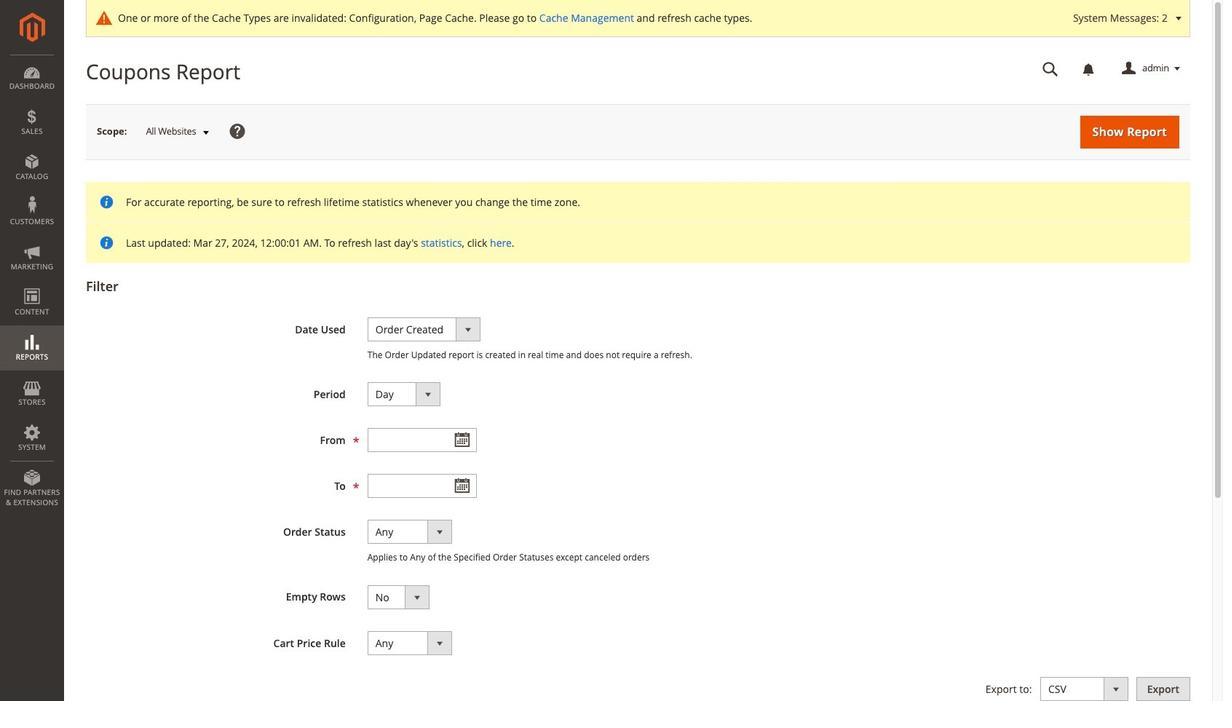 Task type: locate. For each thing, give the bounding box(es) containing it.
None text field
[[1033, 56, 1069, 82], [368, 428, 477, 453], [1033, 56, 1069, 82], [368, 428, 477, 453]]

menu bar
[[0, 55, 64, 515]]

magento admin panel image
[[19, 12, 45, 42]]

None text field
[[368, 474, 477, 498]]



